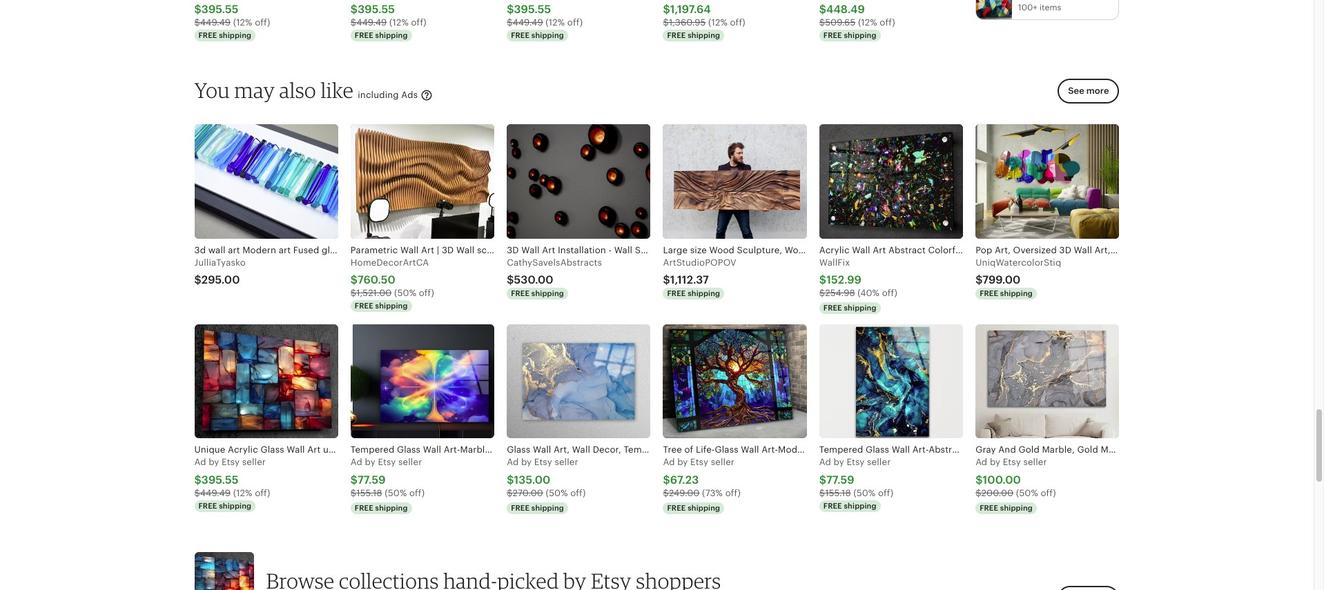Task type: locate. For each thing, give the bounding box(es) containing it.
$ 1,197.64 $ 1,360.95 (12% off) free shipping
[[663, 3, 746, 39]]

seller inside 'a d b y etsy seller $ 67.23 $ 249.00 (73% off) free shipping'
[[711, 457, 735, 468]]

d for unique acrylic glass wall art up to 72x48", featuring rich tapestry of jewel-toned marble blocks, premium and brilliant, life-long vibrancy image
[[200, 457, 206, 468]]

6 d from the left
[[982, 457, 988, 468]]

b
[[209, 457, 215, 468], [365, 457, 371, 468], [521, 457, 527, 468], [678, 457, 683, 468], [834, 457, 840, 468], [990, 457, 996, 468]]

y inside 'a d b y etsy seller $ 67.23 $ 249.00 (73% off) free shipping'
[[683, 457, 688, 468]]

etsy inside a d b y etsy seller $ 100.00 $ 200.00 (50% off) free shipping
[[1003, 457, 1021, 468]]

etsy inside a d b y etsy seller $ 135.00 $ 270.00 (50% off) free shipping
[[534, 457, 552, 468]]

y
[[214, 457, 219, 468], [371, 457, 376, 468], [527, 457, 532, 468], [683, 457, 688, 468], [839, 457, 844, 468], [996, 457, 1001, 468]]

3d wall art installation - wall sculpture - copper wall art, sculptural art, wall installation, installation art, modern sculpture image
[[507, 124, 651, 239]]

shipping inside artstudiopopov $ 1,112.37 free shipping
[[688, 289, 720, 298]]

77.59
[[358, 474, 386, 486], [826, 474, 855, 486]]

free inside a d b y etsy seller $ 395.55 $ 449.49 (12% off) free shipping
[[199, 502, 217, 510]]

155.18 for tempered glass wall art-marble wall decor-glass printing-wall hangings-abstract wall art-gold marble wall art gifts for her-alcohol ink art image
[[356, 488, 382, 498]]

(50% for tempered glass wall art-marble wall decor-glass printing-wall hangings-abstract wall art-gold marble wall art gifts for her-alcohol ink art image
[[385, 488, 407, 498]]

4 seller from the left
[[711, 457, 735, 468]]

0 horizontal spatial 77.59
[[358, 474, 386, 486]]

1,197.64
[[670, 3, 711, 15]]

0 horizontal spatial a d b y etsy seller $ 77.59 $ 155.18 (50% off) free shipping
[[351, 457, 425, 512]]

4 etsy from the left
[[691, 457, 709, 468]]

449.49 inside a d b y etsy seller $ 395.55 $ 449.49 (12% off) free shipping
[[200, 488, 231, 498]]

(50% inside a d b y etsy seller $ 135.00 $ 270.00 (50% off) free shipping
[[546, 488, 568, 498]]

295.00
[[201, 274, 240, 286]]

d inside 'a d b y etsy seller $ 67.23 $ 249.00 (73% off) free shipping'
[[669, 457, 675, 468]]

off)
[[255, 17, 270, 27], [411, 17, 427, 27], [567, 17, 583, 27], [730, 17, 746, 27], [880, 17, 895, 27], [419, 288, 434, 298], [882, 288, 898, 298], [255, 488, 270, 498], [409, 488, 425, 498], [570, 488, 586, 498], [725, 488, 741, 498], [878, 488, 894, 498], [1041, 488, 1056, 498]]

shipping inside a d b y etsy seller $ 395.55 $ 449.49 (12% off) free shipping
[[219, 502, 252, 510]]

etsy for tempered glass wall art-marble wall decor-glass printing-wall hangings-abstract wall art-gold marble wall art gifts for her-alcohol ink art image
[[378, 457, 396, 468]]

3 d from the left
[[513, 457, 519, 468]]

d inside a d b y etsy seller $ 395.55 $ 449.49 (12% off) free shipping
[[200, 457, 206, 468]]

y for unique acrylic glass wall art up to 72x48", featuring rich tapestry of jewel-toned marble blocks, premium and brilliant, life-long vibrancy image
[[214, 457, 219, 468]]

$
[[194, 3, 201, 15], [351, 3, 358, 15], [507, 3, 514, 15], [663, 3, 670, 15], [819, 3, 827, 15], [194, 17, 200, 27], [351, 17, 356, 27], [507, 17, 513, 27], [663, 17, 669, 27], [819, 17, 825, 27], [194, 274, 201, 286], [351, 274, 358, 286], [507, 274, 514, 286], [663, 274, 670, 286], [819, 274, 827, 286], [976, 274, 983, 286], [351, 288, 356, 298], [819, 288, 825, 298], [194, 474, 201, 486], [351, 474, 358, 486], [507, 474, 514, 486], [663, 474, 670, 486], [819, 474, 826, 486], [976, 474, 983, 486], [194, 488, 200, 498], [351, 488, 356, 498], [507, 488, 513, 498], [663, 488, 669, 498], [819, 488, 825, 498], [976, 488, 982, 498]]

tree of life-glass wall art-modern wall art gift-stained glass art-large wall art-wall hangings-office wall art-office wall decoration image
[[663, 324, 807, 439]]

2 d from the left
[[357, 457, 363, 468]]

1 horizontal spatial a d b y etsy seller $ 77.59 $ 155.18 (50% off) free shipping
[[819, 457, 894, 510]]

a
[[194, 457, 201, 468], [351, 457, 357, 468], [507, 457, 513, 468], [663, 457, 669, 468], [819, 457, 826, 468], [976, 457, 982, 468]]

(50% inside 'homedecorartca $ 760.50 $ 1,521.00 (50% off) free shipping'
[[394, 288, 416, 298]]

448.49
[[827, 3, 865, 15]]

d
[[200, 457, 206, 468], [357, 457, 363, 468], [513, 457, 519, 468], [669, 457, 675, 468], [826, 457, 831, 468], [982, 457, 988, 468]]

y for tempered glass wall art-marble wall decor-glass printing-wall hangings-abstract wall art-gold marble wall art gifts for her-alcohol ink art image
[[371, 457, 376, 468]]

uniqwatercolorstiq $ 799.00 free shipping
[[976, 257, 1062, 298]]

270.00
[[513, 488, 543, 498]]

2 a from the left
[[351, 457, 357, 468]]

cathysavelsabstracts $ 530.00 free shipping
[[507, 257, 602, 298]]

y for gray and gold marble, gold marble glass decor, modern wall decor, abstract wall decor, marble glass art, gray marble wall art, image
[[996, 457, 1001, 468]]

d inside a d b y etsy seller $ 135.00 $ 270.00 (50% off) free shipping
[[513, 457, 519, 468]]

homedecorartca $ 760.50 $ 1,521.00 (50% off) free shipping
[[351, 257, 434, 310]]

6 a from the left
[[976, 457, 982, 468]]

a d b y etsy seller $ 77.59 $ 155.18 (50% off) free shipping
[[351, 457, 425, 512], [819, 457, 894, 510]]

a for unique acrylic glass wall art up to 72x48", featuring rich tapestry of jewel-toned marble blocks, premium and brilliant, life-long vibrancy image
[[194, 457, 201, 468]]

julliatyasko $ 295.00
[[194, 257, 246, 286]]

free inside $ 1,197.64 $ 1,360.95 (12% off) free shipping
[[667, 31, 686, 39]]

y inside a d b y etsy seller $ 100.00 $ 200.00 (50% off) free shipping
[[996, 457, 1001, 468]]

large size wood sculpture, wood wall art, modern organic relief sculpture image
[[663, 124, 807, 239]]

449.49
[[200, 17, 231, 27], [356, 17, 387, 27], [513, 17, 543, 27], [200, 488, 231, 498]]

a inside a d b y etsy seller $ 100.00 $ 200.00 (50% off) free shipping
[[976, 457, 982, 468]]

1 y from the left
[[214, 457, 219, 468]]

2 y from the left
[[371, 457, 376, 468]]

seller
[[242, 457, 266, 468], [398, 457, 422, 468], [555, 457, 578, 468], [711, 457, 735, 468], [867, 457, 891, 468], [1024, 457, 1047, 468]]

free
[[199, 31, 217, 39], [355, 31, 373, 39], [511, 31, 530, 39], [667, 31, 686, 39], [824, 31, 842, 39], [511, 289, 530, 298], [667, 289, 686, 298], [980, 289, 998, 298], [355, 302, 373, 310], [824, 304, 842, 312], [199, 502, 217, 510], [824, 502, 842, 510], [355, 504, 373, 512], [511, 504, 530, 512], [667, 504, 686, 512], [980, 504, 998, 512]]

see
[[1068, 86, 1085, 96]]

2 77.59 from the left
[[826, 474, 855, 486]]

(12%
[[233, 17, 252, 27], [389, 17, 409, 27], [546, 17, 565, 27], [708, 17, 728, 27], [858, 17, 877, 27], [233, 488, 252, 498]]

1,360.95
[[669, 17, 706, 27]]

3 y from the left
[[527, 457, 532, 468]]

$ 395.55 $ 449.49 (12% off) free shipping
[[194, 3, 270, 39], [351, 3, 427, 39], [507, 3, 583, 39]]

b inside 'a d b y etsy seller $ 67.23 $ 249.00 (73% off) free shipping'
[[678, 457, 683, 468]]

5 seller from the left
[[867, 457, 891, 468]]

2 155.18 from the left
[[825, 488, 851, 498]]

y for glass wall art, wall decor, tempered glass, alcohol ink glass decor, blue marble glass printing, luxury marble glass wall art, image at the bottom left of the page
[[527, 457, 532, 468]]

etsy for unique acrylic glass wall art up to 72x48", featuring rich tapestry of jewel-toned marble blocks, premium and brilliant, life-long vibrancy image
[[222, 457, 240, 468]]

tempered glass wall art-marble wall decor-glass printing-wall hangings-abstract wall art-gold marble wall art gifts for her-alcohol ink art image
[[351, 324, 495, 439]]

a inside a d b y etsy seller $ 135.00 $ 270.00 (50% off) free shipping
[[507, 457, 513, 468]]

etsy
[[222, 457, 240, 468], [378, 457, 396, 468], [534, 457, 552, 468], [691, 457, 709, 468], [847, 457, 865, 468], [1003, 457, 1021, 468]]

2 b from the left
[[365, 457, 371, 468]]

1 horizontal spatial 155.18
[[825, 488, 851, 498]]

seller for tempered glass wall art-abstract wall decor--glass printing-large wall art-wall hangings-green abstract art-golden abstract wall art image
[[867, 457, 891, 468]]

off) inside $ 1,197.64 $ 1,360.95 (12% off) free shipping
[[730, 17, 746, 27]]

d inside a d b y etsy seller $ 100.00 $ 200.00 (50% off) free shipping
[[982, 457, 988, 468]]

etsy for gray and gold marble, gold marble glass decor, modern wall decor, abstract wall decor, marble glass art, gray marble wall art, image
[[1003, 457, 1021, 468]]

155.18
[[356, 488, 382, 498], [825, 488, 851, 498]]

6 b from the left
[[990, 457, 996, 468]]

1 a from the left
[[194, 457, 201, 468]]

(12% inside $ 1,197.64 $ 1,360.95 (12% off) free shipping
[[708, 17, 728, 27]]

1 $ 395.55 $ 449.49 (12% off) free shipping from the left
[[194, 3, 270, 39]]

b for gray and gold marble, gold marble glass decor, modern wall decor, abstract wall decor, marble glass art, gray marble wall art, image
[[990, 457, 996, 468]]

1 b from the left
[[209, 457, 215, 468]]

254.98
[[825, 288, 855, 298]]

free inside 'homedecorartca $ 760.50 $ 1,521.00 (50% off) free shipping'
[[355, 302, 373, 310]]

a d b y etsy seller $ 77.59 $ 155.18 (50% off) free shipping for tempered glass wall art-marble wall decor-glass printing-wall hangings-abstract wall art-gold marble wall art gifts for her-alcohol ink art image
[[351, 457, 425, 512]]

5 b from the left
[[834, 457, 840, 468]]

100.00
[[983, 474, 1021, 486]]

d for glass wall art, wall decor, tempered glass, alcohol ink glass decor, blue marble glass printing, luxury marble glass wall art, image at the bottom left of the page
[[513, 457, 519, 468]]

seller inside a d b y etsy seller $ 100.00 $ 200.00 (50% off) free shipping
[[1024, 457, 1047, 468]]

3 etsy from the left
[[534, 457, 552, 468]]

may
[[234, 77, 275, 103]]

b inside a d b y etsy seller $ 100.00 $ 200.00 (50% off) free shipping
[[990, 457, 996, 468]]

2 $ 395.55 $ 449.49 (12% off) free shipping from the left
[[351, 3, 427, 39]]

1 77.59 from the left
[[358, 474, 386, 486]]

200.00
[[982, 488, 1014, 498]]

77.59 for tempered glass wall art-abstract wall decor--glass printing-large wall art-wall hangings-green abstract art-golden abstract wall art image
[[826, 474, 855, 486]]

seller inside a d b y etsy seller $ 135.00 $ 270.00 (50% off) free shipping
[[555, 457, 578, 468]]

like
[[321, 77, 354, 103]]

(50% inside a d b y etsy seller $ 100.00 $ 200.00 (50% off) free shipping
[[1016, 488, 1038, 498]]

b for unique acrylic glass wall art up to 72x48", featuring rich tapestry of jewel-toned marble blocks, premium and brilliant, life-long vibrancy image
[[209, 457, 215, 468]]

0 horizontal spatial 155.18
[[356, 488, 382, 498]]

a d b y etsy seller $ 135.00 $ 270.00 (50% off) free shipping
[[507, 457, 586, 512]]

1 d from the left
[[200, 457, 206, 468]]

a for gray and gold marble, gold marble glass decor, modern wall decor, abstract wall decor, marble glass art, gray marble wall art, image
[[976, 457, 982, 468]]

799.00
[[983, 274, 1021, 286]]

(50%
[[394, 288, 416, 298], [385, 488, 407, 498], [546, 488, 568, 498], [854, 488, 876, 498], [1016, 488, 1038, 498]]

5 a from the left
[[819, 457, 826, 468]]

free inside 'a d b y etsy seller $ 67.23 $ 249.00 (73% off) free shipping'
[[667, 504, 686, 512]]

2 a d b y etsy seller $ 77.59 $ 155.18 (50% off) free shipping from the left
[[819, 457, 894, 510]]

free inside the wallfix $ 152.99 $ 254.98 (40% off) free shipping
[[824, 304, 842, 312]]

3 a from the left
[[507, 457, 513, 468]]

155.18 for tempered glass wall art-abstract wall decor--glass printing-large wall art-wall hangings-green abstract art-golden abstract wall art image
[[825, 488, 851, 498]]

0 horizontal spatial $ 395.55 $ 449.49 (12% off) free shipping
[[194, 3, 270, 39]]

$ inside uniqwatercolorstiq $ 799.00 free shipping
[[976, 274, 983, 286]]

4 y from the left
[[683, 457, 688, 468]]

a inside a d b y etsy seller $ 395.55 $ 449.49 (12% off) free shipping
[[194, 457, 201, 468]]

1 seller from the left
[[242, 457, 266, 468]]

5 etsy from the left
[[847, 457, 865, 468]]

2 seller from the left
[[398, 457, 422, 468]]

1 horizontal spatial $ 395.55 $ 449.49 (12% off) free shipping
[[351, 3, 427, 39]]

(50% for tempered glass wall art-abstract wall decor--glass printing-large wall art-wall hangings-green abstract art-golden abstract wall art image
[[854, 488, 876, 498]]

5 d from the left
[[826, 457, 831, 468]]

shipping inside a d b y etsy seller $ 135.00 $ 270.00 (50% off) free shipping
[[532, 504, 564, 512]]

a d b y etsy seller $ 77.59 $ 155.18 (50% off) free shipping for tempered glass wall art-abstract wall decor--glass printing-large wall art-wall hangings-green abstract art-golden abstract wall art image
[[819, 457, 894, 510]]

6 seller from the left
[[1024, 457, 1047, 468]]

y for the tree of life-glass wall art-modern wall art gift-stained glass art-large wall art-wall hangings-office wall art-office wall decoration image
[[683, 457, 688, 468]]

etsy inside 'a d b y etsy seller $ 67.23 $ 249.00 (73% off) free shipping'
[[691, 457, 709, 468]]

1 horizontal spatial 77.59
[[826, 474, 855, 486]]

2 etsy from the left
[[378, 457, 396, 468]]

a inside 'a d b y etsy seller $ 67.23 $ 249.00 (73% off) free shipping'
[[663, 457, 669, 468]]

etsy inside a d b y etsy seller $ 395.55 $ 449.49 (12% off) free shipping
[[222, 457, 240, 468]]

4 b from the left
[[678, 457, 683, 468]]

y inside a d b y etsy seller $ 135.00 $ 270.00 (50% off) free shipping
[[527, 457, 532, 468]]

4 a from the left
[[663, 457, 669, 468]]

4 d from the left
[[669, 457, 675, 468]]

acrylic wall art abstract colorful glitter wall art large wall decor  modern art colorful art gifts home decor wall print image
[[819, 124, 963, 239]]

6 etsy from the left
[[1003, 457, 1021, 468]]

seller inside a d b y etsy seller $ 395.55 $ 449.49 (12% off) free shipping
[[242, 457, 266, 468]]

6 y from the left
[[996, 457, 1001, 468]]

b inside a d b y etsy seller $ 395.55 $ 449.49 (12% off) free shipping
[[209, 457, 215, 468]]

y inside a d b y etsy seller $ 395.55 $ 449.49 (12% off) free shipping
[[214, 457, 219, 468]]

off) inside $ 448.49 $ 509.65 (12% off) free shipping
[[880, 17, 895, 27]]

(40%
[[858, 288, 880, 298]]

b for the tree of life-glass wall art-modern wall art gift-stained glass art-large wall art-wall hangings-office wall art-office wall decoration image
[[678, 457, 683, 468]]

1 etsy from the left
[[222, 457, 240, 468]]

homedecorartca
[[351, 257, 429, 268]]

2 horizontal spatial $ 395.55 $ 449.49 (12% off) free shipping
[[507, 3, 583, 39]]

5 y from the left
[[839, 457, 844, 468]]

3 b from the left
[[521, 457, 527, 468]]

ads
[[401, 90, 418, 100]]

(50% for gray and gold marble, gold marble glass decor, modern wall decor, abstract wall decor, marble glass art, gray marble wall art, image
[[1016, 488, 1038, 498]]

a d b y etsy seller $ 395.55 $ 449.49 (12% off) free shipping
[[194, 457, 270, 510]]

395.55
[[201, 3, 239, 15], [358, 3, 395, 15], [514, 3, 551, 15], [201, 474, 239, 486]]

seller for tempered glass wall art-marble wall decor-glass printing-wall hangings-abstract wall art-gold marble wall art gifts for her-alcohol ink art image
[[398, 457, 422, 468]]

wallfix $ 152.99 $ 254.98 (40% off) free shipping
[[819, 257, 898, 312]]

y for tempered glass wall art-abstract wall decor--glass printing-large wall art-wall hangings-green abstract art-golden abstract wall art image
[[839, 457, 844, 468]]

d for tempered glass wall art-marble wall decor-glass printing-wall hangings-abstract wall art-gold marble wall art gifts for her-alcohol ink art image
[[357, 457, 363, 468]]

1 155.18 from the left
[[356, 488, 382, 498]]

1 a d b y etsy seller $ 77.59 $ 155.18 (50% off) free shipping from the left
[[351, 457, 425, 512]]

3 seller from the left
[[555, 457, 578, 468]]

shipping
[[219, 31, 252, 39], [375, 31, 408, 39], [532, 31, 564, 39], [688, 31, 720, 39], [844, 31, 877, 39], [532, 289, 564, 298], [688, 289, 720, 298], [1000, 289, 1033, 298], [375, 302, 408, 310], [844, 304, 877, 312], [219, 502, 252, 510], [844, 502, 877, 510], [375, 504, 408, 512], [532, 504, 564, 512], [688, 504, 720, 512], [1000, 504, 1033, 512]]

also
[[279, 77, 316, 103]]

b inside a d b y etsy seller $ 135.00 $ 270.00 (50% off) free shipping
[[521, 457, 527, 468]]

parametric wall art | 3d wall sculpture | handcrafted large wall hangings | acrylic and wood wall décor | living room decorations image
[[351, 124, 495, 239]]



Task type: vqa. For each thing, say whether or not it's contained in the screenshot.


Task type: describe. For each thing, give the bounding box(es) containing it.
seller for the tree of life-glass wall art-modern wall art gift-stained glass art-large wall art-wall hangings-office wall art-office wall decoration image
[[711, 457, 735, 468]]

$ 448.49 $ 509.65 (12% off) free shipping
[[819, 3, 895, 39]]

shipping inside $ 1,197.64 $ 1,360.95 (12% off) free shipping
[[688, 31, 720, 39]]

off) inside 'homedecorartca $ 760.50 $ 1,521.00 (50% off) free shipping'
[[419, 288, 434, 298]]

etsy for glass wall art, wall decor, tempered glass, alcohol ink glass decor, blue marble glass printing, luxury marble glass wall art, image at the bottom left of the page
[[534, 457, 552, 468]]

free inside $ 448.49 $ 509.65 (12% off) free shipping
[[824, 31, 842, 39]]

shipping inside cathysavelsabstracts $ 530.00 free shipping
[[532, 289, 564, 298]]

free inside a d b y etsy seller $ 135.00 $ 270.00 (50% off) free shipping
[[511, 504, 530, 512]]

gray and gold marble, gold marble glass decor, modern wall decor, abstract wall decor, marble glass art, gray marble wall art, image
[[976, 324, 1120, 439]]

off) inside a d b y etsy seller $ 100.00 $ 200.00 (50% off) free shipping
[[1041, 488, 1056, 498]]

see more listings in the all section image
[[976, 0, 1012, 20]]

152.99
[[827, 274, 862, 286]]

shipping inside uniqwatercolorstiq $ 799.00 free shipping
[[1000, 289, 1033, 298]]

see more
[[1068, 86, 1109, 96]]

$ inside artstudiopopov $ 1,112.37 free shipping
[[663, 274, 670, 286]]

a for tempered glass wall art-abstract wall decor--glass printing-large wall art-wall hangings-green abstract art-golden abstract wall art image
[[819, 457, 826, 468]]

tempered glass wall art-abstract wall decor--glass printing-large wall art-wall hangings-green abstract art-golden abstract wall art image
[[819, 324, 963, 439]]

d for gray and gold marble, gold marble glass decor, modern wall decor, abstract wall decor, marble glass art, gray marble wall art, image
[[982, 457, 988, 468]]

free inside uniqwatercolorstiq $ 799.00 free shipping
[[980, 289, 998, 298]]

(73%
[[702, 488, 723, 498]]

seller for gray and gold marble, gold marble glass decor, modern wall decor, abstract wall decor, marble glass art, gray marble wall art, image
[[1024, 457, 1047, 468]]

(50% for glass wall art, wall decor, tempered glass, alcohol ink glass decor, blue marble glass printing, luxury marble glass wall art, image at the bottom left of the page
[[546, 488, 568, 498]]

77.59 for tempered glass wall art-marble wall decor-glass printing-wall hangings-abstract wall art-gold marble wall art gifts for her-alcohol ink art image
[[358, 474, 386, 486]]

you may also like including ads
[[194, 77, 420, 103]]

pop art, oversized 3d wall art, wall decor, wall sculpture, mid century modern decor, wall art, mirrored acrylic art, parametric wall art image
[[976, 124, 1120, 239]]

you
[[194, 77, 230, 103]]

100+ items
[[1018, 3, 1062, 12]]

135.00
[[514, 474, 551, 486]]

unique acrylic glass wall art up to 72x48", featuring rich tapestry of jewel-toned marble blocks, premium and brilliant, life-long vibrancy image
[[194, 324, 338, 439]]

wallfix
[[819, 257, 850, 268]]

free inside cathysavelsabstracts $ 530.00 free shipping
[[511, 289, 530, 298]]

shipping inside the wallfix $ 152.99 $ 254.98 (40% off) free shipping
[[844, 304, 877, 312]]

1,521.00
[[356, 288, 392, 298]]

off) inside a d b y etsy seller $ 135.00 $ 270.00 (50% off) free shipping
[[570, 488, 586, 498]]

more
[[1087, 86, 1109, 96]]

shipping inside $ 448.49 $ 509.65 (12% off) free shipping
[[844, 31, 877, 39]]

etsy for tempered glass wall art-abstract wall decor--glass printing-large wall art-wall hangings-green abstract art-golden abstract wall art image
[[847, 457, 865, 468]]

a for glass wall art, wall decor, tempered glass, alcohol ink glass decor, blue marble glass printing, luxury marble glass wall art, image at the bottom left of the page
[[507, 457, 513, 468]]

1,112.37
[[670, 274, 709, 286]]

$ inside julliatyasko $ 295.00
[[194, 274, 201, 286]]

artstudiopopov $ 1,112.37 free shipping
[[663, 257, 737, 298]]

shipping inside a d b y etsy seller $ 100.00 $ 200.00 (50% off) free shipping
[[1000, 504, 1033, 512]]

shipping inside 'a d b y etsy seller $ 67.23 $ 249.00 (73% off) free shipping'
[[688, 504, 720, 512]]

off) inside 'a d b y etsy seller $ 67.23 $ 249.00 (73% off) free shipping'
[[725, 488, 741, 498]]

b for glass wall art, wall decor, tempered glass, alcohol ink glass decor, blue marble glass printing, luxury marble glass wall art, image at the bottom left of the page
[[521, 457, 527, 468]]

free inside artstudiopopov $ 1,112.37 free shipping
[[667, 289, 686, 298]]

a d b y etsy seller $ 67.23 $ 249.00 (73% off) free shipping
[[663, 457, 741, 512]]

including
[[358, 90, 399, 100]]

b for tempered glass wall art-abstract wall decor--glass printing-large wall art-wall hangings-green abstract art-golden abstract wall art image
[[834, 457, 840, 468]]

seller for unique acrylic glass wall art up to 72x48", featuring rich tapestry of jewel-toned marble blocks, premium and brilliant, life-long vibrancy image
[[242, 457, 266, 468]]

seller for glass wall art, wall decor, tempered glass, alcohol ink glass decor, blue marble glass printing, luxury marble glass wall art, image at the bottom left of the page
[[555, 457, 578, 468]]

3d wall art modern art fused glass wall art large wall art beach art coastal decor ocean decor contemporary art office wall art blue art image
[[194, 124, 338, 239]]

395.55 inside a d b y etsy seller $ 395.55 $ 449.49 (12% off) free shipping
[[201, 474, 239, 486]]

$ inside cathysavelsabstracts $ 530.00 free shipping
[[507, 274, 514, 286]]

shipping inside 'homedecorartca $ 760.50 $ 1,521.00 (50% off) free shipping'
[[375, 302, 408, 310]]

artstudiopopov
[[663, 257, 737, 268]]

a for tempered glass wall art-marble wall decor-glass printing-wall hangings-abstract wall art-gold marble wall art gifts for her-alcohol ink art image
[[351, 457, 357, 468]]

glass wall art, wall decor, tempered glass, alcohol ink glass decor, blue marble glass printing, luxury marble glass wall art, image
[[507, 324, 651, 439]]

d for the tree of life-glass wall art-modern wall art gift-stained glass art-large wall art-wall hangings-office wall art-office wall decoration image
[[669, 457, 675, 468]]

a d b y etsy seller $ 100.00 $ 200.00 (50% off) free shipping
[[976, 457, 1056, 512]]

see more button
[[1058, 79, 1120, 104]]

(12% inside $ 448.49 $ 509.65 (12% off) free shipping
[[858, 17, 877, 27]]

d for tempered glass wall art-abstract wall decor--glass printing-large wall art-wall hangings-green abstract art-golden abstract wall art image
[[826, 457, 831, 468]]

67.23
[[670, 474, 699, 486]]

etsy for the tree of life-glass wall art-modern wall art gift-stained glass art-large wall art-wall hangings-office wall art-office wall decoration image
[[691, 457, 709, 468]]

julliatyasko
[[194, 257, 246, 268]]

cathysavelsabstracts
[[507, 257, 602, 268]]

3 $ 395.55 $ 449.49 (12% off) free shipping from the left
[[507, 3, 583, 39]]

free inside a d b y etsy seller $ 100.00 $ 200.00 (50% off) free shipping
[[980, 504, 998, 512]]

509.65
[[825, 17, 856, 27]]

760.50
[[358, 274, 396, 286]]

off) inside the wallfix $ 152.99 $ 254.98 (40% off) free shipping
[[882, 288, 898, 298]]

see more link
[[1054, 79, 1120, 112]]

(12% inside a d b y etsy seller $ 395.55 $ 449.49 (12% off) free shipping
[[233, 488, 252, 498]]

249.00
[[669, 488, 700, 498]]

uniqwatercolorstiq
[[976, 257, 1062, 268]]

items
[[1040, 3, 1062, 12]]

off) inside a d b y etsy seller $ 395.55 $ 449.49 (12% off) free shipping
[[255, 488, 270, 498]]

100+
[[1018, 3, 1038, 12]]

b for tempered glass wall art-marble wall decor-glass printing-wall hangings-abstract wall art-gold marble wall art gifts for her-alcohol ink art image
[[365, 457, 371, 468]]

530.00
[[514, 274, 554, 286]]

a for the tree of life-glass wall art-modern wall art gift-stained glass art-large wall art-wall hangings-office wall art-office wall decoration image
[[663, 457, 669, 468]]



